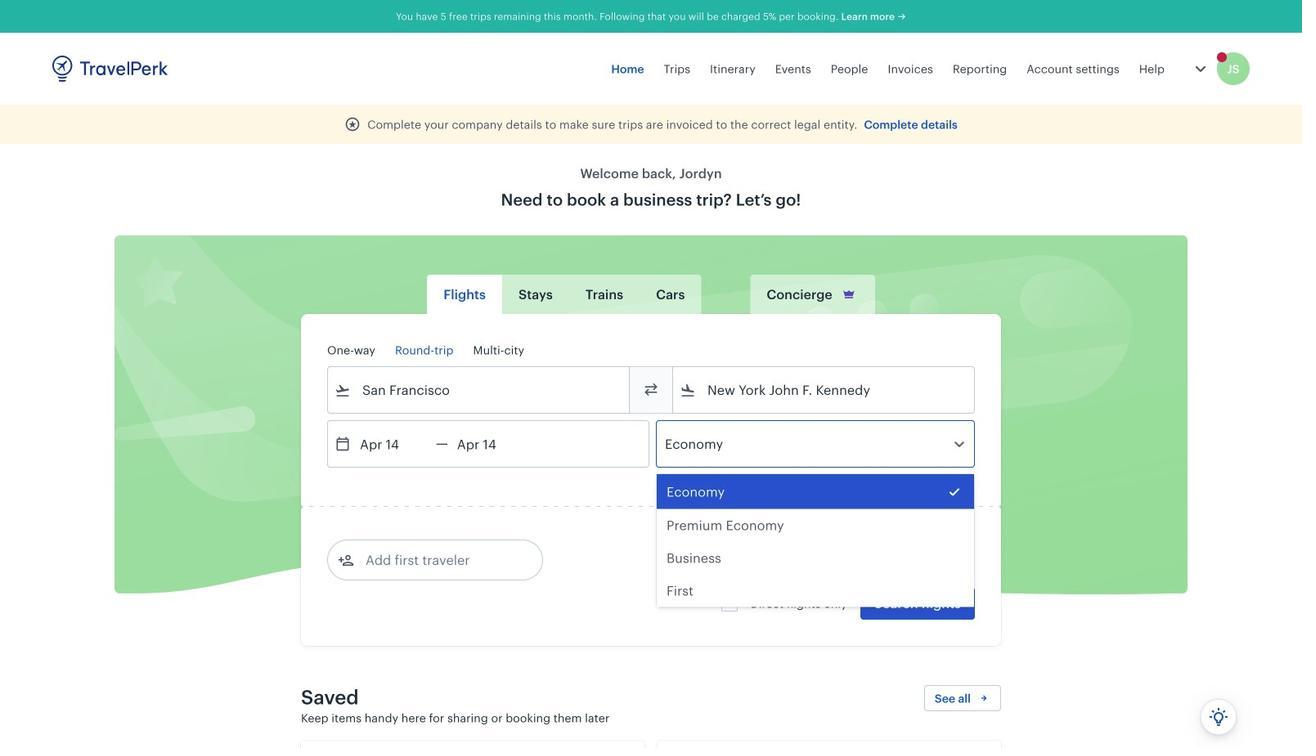 Task type: locate. For each thing, give the bounding box(es) containing it.
From search field
[[351, 377, 608, 403]]

Add first traveler search field
[[354, 547, 525, 574]]

Depart text field
[[351, 421, 436, 467]]

To search field
[[696, 377, 953, 403]]

Return text field
[[448, 421, 533, 467]]



